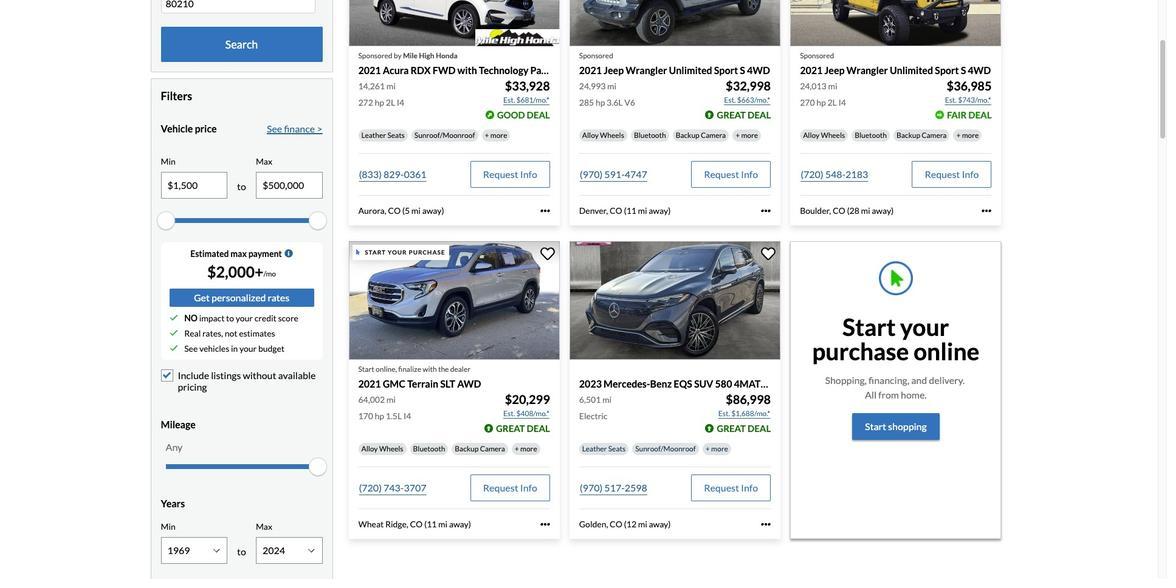 Task type: describe. For each thing, give the bounding box(es) containing it.
start shopping
[[865, 421, 927, 432]]

request for $20,299
[[483, 482, 518, 494]]

deal for $33,928
[[527, 110, 550, 121]]

search button
[[161, 27, 322, 62]]

wrangler for $32,998
[[626, 65, 667, 76]]

1 horizontal spatial sunroof/moonroof
[[635, 445, 696, 454]]

wheels for $36,985
[[821, 131, 845, 140]]

0 vertical spatial to
[[237, 180, 246, 192]]

suv
[[694, 378, 713, 390]]

request info for $20,299
[[483, 482, 537, 494]]

1 vertical spatial to
[[226, 313, 234, 323]]

budget
[[258, 343, 285, 354]]

829-
[[384, 169, 404, 180]]

start shopping button
[[852, 413, 940, 440]]

see vehicles in your budget
[[184, 343, 285, 354]]

home.
[[901, 389, 927, 401]]

>
[[317, 123, 322, 134]]

great for $86,998
[[717, 423, 746, 434]]

sponsored 2021 jeep wrangler unlimited sport s 4wd for $36,985
[[800, 51, 991, 76]]

mi inside 24,013 mi 270 hp 2l i4
[[828, 81, 837, 91]]

deal for $32,998
[[748, 110, 771, 121]]

ellipsis h image for $20,299
[[540, 520, 550, 530]]

jeep for $36,985
[[824, 65, 845, 76]]

$663/mo.*
[[737, 96, 770, 105]]

without
[[243, 369, 276, 381]]

impact
[[199, 313, 225, 323]]

ZIP telephone field
[[161, 0, 315, 13]]

delivery.
[[929, 375, 965, 386]]

electric
[[579, 411, 607, 422]]

$408/mo.*
[[516, 409, 549, 419]]

start for start your purchase
[[365, 249, 386, 256]]

include listings without available pricing
[[178, 369, 316, 393]]

sport for $36,985
[[935, 65, 959, 76]]

$20,299 est. $408/mo.*
[[503, 392, 550, 419]]

deal for $86,998
[[748, 423, 771, 434]]

rdx
[[411, 65, 431, 76]]

mi inside 24,993 mi 285 hp 3.6l v6
[[607, 81, 616, 91]]

personalized
[[212, 292, 266, 303]]

mileage button
[[161, 410, 322, 440]]

finalize
[[398, 365, 421, 374]]

hp for $36,985
[[816, 97, 826, 108]]

finance
[[284, 123, 315, 134]]

4747
[[625, 169, 647, 180]]

financing,
[[869, 375, 909, 386]]

2 max from the top
[[256, 522, 272, 532]]

$36,985 est. $743/mo.*
[[945, 79, 992, 105]]

2183
[[846, 169, 868, 180]]

rates,
[[202, 328, 223, 338]]

(720) for $20,299
[[359, 482, 382, 494]]

14,261 mi 272 hp 2l i4
[[358, 81, 404, 108]]

start your purchase
[[365, 249, 445, 256]]

v6
[[624, 97, 635, 108]]

request info button for $33,928
[[470, 161, 550, 188]]

check image for see vehicles in your budget
[[169, 344, 178, 353]]

backup camera for $20,299
[[455, 445, 505, 454]]

$86,998
[[726, 392, 771, 407]]

0 vertical spatial sunroof/moonroof
[[414, 131, 475, 140]]

eqs
[[674, 378, 692, 390]]

listings
[[211, 369, 241, 381]]

ellipsis h image for $33,928
[[540, 206, 550, 216]]

+ more for $20,299
[[515, 445, 537, 454]]

sponsored 2021 jeep wrangler unlimited sport s 4wd for $32,998
[[579, 51, 770, 76]]

6,501
[[579, 395, 601, 405]]

co for $36,985
[[833, 206, 845, 216]]

from
[[878, 389, 899, 401]]

+ more for $36,985
[[956, 131, 979, 140]]

2023
[[579, 378, 602, 390]]

not
[[225, 328, 237, 338]]

1 vertical spatial seats
[[608, 445, 626, 454]]

ellipsis h image for $36,985
[[982, 206, 992, 216]]

+ for $32,998
[[736, 131, 740, 140]]

your right in
[[239, 343, 257, 354]]

mi right (28
[[861, 206, 870, 216]]

2l for $33,928
[[386, 97, 395, 108]]

great deal for $32,998
[[717, 110, 771, 121]]

with inside sponsored by mile high honda 2021 acura rdx fwd with technology package
[[457, 65, 477, 76]]

info for $20,299
[[520, 482, 537, 494]]

great deal for $20,299
[[496, 423, 550, 434]]

$20,299
[[505, 392, 550, 407]]

request info button for $32,998
[[691, 161, 771, 188]]

24,013 mi 270 hp 2l i4
[[800, 81, 846, 108]]

by
[[394, 51, 402, 60]]

camera for $36,985
[[922, 131, 947, 140]]

wheels for $20,299
[[379, 445, 403, 454]]

selenite grey metallic 2023 mercedes-benz eqs suv 580 4matic awd suv / crossover all-wheel drive automatic image
[[569, 241, 781, 360]]

billet silver metallic clearcoat 2021 jeep wrangler unlimited sport s 4wd suv / crossover four-wheel drive 8-speed automatic image
[[569, 0, 781, 46]]

package
[[530, 65, 567, 76]]

request info button for $36,985
[[912, 161, 992, 188]]

dealer
[[450, 365, 470, 374]]

more for $20,299
[[520, 445, 537, 454]]

pricing
[[178, 381, 207, 393]]

backup for $32,998
[[676, 131, 699, 140]]

2 awd from the left
[[772, 378, 796, 390]]

see for see vehicles in your budget
[[184, 343, 198, 354]]

info for $32,998
[[741, 169, 758, 180]]

request info for $32,998
[[704, 169, 758, 180]]

benz
[[650, 378, 672, 390]]

with inside 'start online, finalize with the dealer 2021 gmc terrain slt awd'
[[423, 365, 437, 374]]

mi down 4747
[[638, 206, 647, 216]]

270
[[800, 97, 815, 108]]

1 max from the top
[[256, 156, 272, 166]]

quicksilver metallic 2021 gmc terrain slt awd suv / crossover four-wheel drive 9-speed automatic image
[[349, 241, 560, 360]]

boulder, co (28 mi away)
[[800, 206, 894, 216]]

all
[[865, 389, 877, 401]]

sponsored for $33,928
[[358, 51, 392, 60]]

away) for $33,928
[[422, 206, 444, 216]]

in
[[231, 343, 238, 354]]

request for $32,998
[[704, 169, 739, 180]]

estimated max payment
[[190, 248, 282, 259]]

online,
[[376, 365, 397, 374]]

s for $32,998
[[740, 65, 745, 76]]

start your purchase online
[[812, 313, 980, 365]]

deal for $36,985
[[968, 110, 992, 121]]

580
[[715, 378, 732, 390]]

baja yellow clearcoat 2021 jeep wrangler unlimited sport s 4wd suv / crossover four-wheel drive 8-speed automatic image
[[790, 0, 1001, 46]]

$33,928 est. $681/mo.*
[[503, 79, 550, 105]]

wheels for $32,998
[[600, 131, 624, 140]]

away) for $36,985
[[872, 206, 894, 216]]

1 min from the top
[[161, 156, 176, 166]]

start online, finalize with the dealer 2021 gmc terrain slt awd
[[358, 365, 481, 390]]

est. $663/mo.* button
[[724, 94, 771, 107]]

max
[[231, 248, 247, 259]]

great for $20,299
[[496, 423, 525, 434]]

(720) 548-2183 button
[[800, 161, 869, 188]]

sport for $32,998
[[714, 65, 738, 76]]

shopping
[[888, 421, 927, 432]]

years
[[161, 498, 185, 509]]

1 vertical spatial leather seats
[[582, 445, 626, 454]]

0 vertical spatial (11
[[624, 206, 636, 216]]

your right mouse pointer icon
[[388, 249, 407, 256]]

alloy wheels for $20,299
[[361, 445, 403, 454]]

estimated
[[190, 248, 229, 259]]

hp for $20,299
[[375, 411, 384, 422]]

24,993
[[579, 81, 606, 91]]

mouse pointer image
[[356, 250, 360, 256]]

4matic
[[734, 378, 770, 390]]

backup for $36,985
[[897, 131, 920, 140]]

request info button for $20,299
[[470, 475, 550, 502]]

/mo
[[264, 269, 276, 278]]

3.6l
[[607, 97, 623, 108]]

denver,
[[579, 206, 608, 216]]

est. for $36,985
[[945, 96, 957, 105]]

get personalized rates
[[194, 292, 289, 303]]

backup camera for $36,985
[[897, 131, 947, 140]]

+ more down est. $1,688/mo.* button
[[706, 445, 728, 454]]

0361
[[404, 169, 426, 180]]

$681/mo.*
[[516, 96, 549, 105]]

2 vertical spatial to
[[237, 546, 246, 557]]

payment
[[248, 248, 282, 259]]

$33,928
[[505, 79, 550, 93]]

info for $36,985
[[962, 169, 979, 180]]

see for see finance >
[[267, 123, 282, 134]]

the
[[438, 365, 449, 374]]

info for $33,928
[[520, 169, 537, 180]]

awd inside 'start online, finalize with the dealer 2021 gmc terrain slt awd'
[[457, 378, 481, 390]]

camera for $32,998
[[701, 131, 726, 140]]

fair
[[947, 110, 967, 121]]

ellipsis h image for $32,998
[[761, 206, 771, 216]]

wheat
[[358, 519, 384, 530]]

acura
[[383, 65, 409, 76]]

your inside start your purchase online
[[900, 313, 949, 341]]

24,013
[[800, 81, 827, 91]]

see finance > link
[[267, 121, 322, 136]]

rates
[[268, 292, 289, 303]]

sponsored for $36,985
[[800, 51, 834, 60]]

+ more down good
[[485, 131, 507, 140]]

available
[[278, 369, 316, 381]]

(28
[[847, 206, 859, 216]]

more down good
[[490, 131, 507, 140]]

more for $36,985
[[962, 131, 979, 140]]

2021 up 24,993
[[579, 65, 602, 76]]

jeep for $32,998
[[604, 65, 624, 76]]

2021 inside sponsored by mile high honda 2021 acura rdx fwd with technology package
[[358, 65, 381, 76]]

2023 mercedes-benz eqs suv 580 4matic awd
[[579, 378, 796, 390]]

mi right ridge,
[[438, 519, 448, 530]]

golden,
[[579, 519, 608, 530]]

co left "(12"
[[610, 519, 622, 530]]



Task type: vqa. For each thing, say whether or not it's contained in the screenshot.
of
no



Task type: locate. For each thing, give the bounding box(es) containing it.
+ for $36,985
[[956, 131, 961, 140]]

285
[[579, 97, 594, 108]]

0 vertical spatial purchase
[[409, 249, 445, 256]]

jeep up 24,013
[[824, 65, 845, 76]]

0 horizontal spatial unlimited
[[669, 65, 712, 76]]

1 horizontal spatial backup
[[676, 131, 699, 140]]

seats up 829-
[[387, 131, 405, 140]]

check image
[[169, 329, 178, 338], [169, 344, 178, 353]]

2 ellipsis h image from the left
[[982, 206, 992, 216]]

great for $32,998
[[717, 110, 746, 121]]

0 horizontal spatial sponsored
[[358, 51, 392, 60]]

mi
[[386, 81, 396, 91], [607, 81, 616, 91], [828, 81, 837, 91], [411, 206, 421, 216], [638, 206, 647, 216], [861, 206, 870, 216], [386, 395, 396, 405], [602, 395, 612, 405], [438, 519, 448, 530], [638, 519, 647, 530]]

more down est. $408/mo.* button
[[520, 445, 537, 454]]

0 horizontal spatial seats
[[387, 131, 405, 140]]

backup
[[676, 131, 699, 140], [897, 131, 920, 140], [455, 445, 479, 454]]

1 horizontal spatial 4wd
[[968, 65, 991, 76]]

1 horizontal spatial leather
[[582, 445, 607, 454]]

mi inside 6,501 mi electric
[[602, 395, 612, 405]]

i4 for $36,985
[[839, 97, 846, 108]]

2 horizontal spatial alloy
[[803, 131, 819, 140]]

request for $36,985
[[925, 169, 960, 180]]

est. $681/mo.* button
[[503, 94, 550, 107]]

sunroof/moonroof up 0361
[[414, 131, 475, 140]]

1 horizontal spatial sport
[[935, 65, 959, 76]]

0 horizontal spatial backup camera
[[455, 445, 505, 454]]

est. for $32,998
[[724, 96, 736, 105]]

0 horizontal spatial wheels
[[379, 445, 403, 454]]

0 horizontal spatial leather seats
[[361, 131, 405, 140]]

0 horizontal spatial 2l
[[386, 97, 395, 108]]

2 horizontal spatial alloy wheels
[[803, 131, 845, 140]]

backup for $20,299
[[455, 445, 479, 454]]

1 horizontal spatial see
[[267, 123, 282, 134]]

sport up $32,998
[[714, 65, 738, 76]]

years button
[[161, 489, 322, 519]]

1 vertical spatial check image
[[169, 344, 178, 353]]

unlimited down 'billet silver metallic clearcoat 2021 jeep wrangler unlimited sport s 4wd suv / crossover four-wheel drive 8-speed automatic' image
[[669, 65, 712, 76]]

mi up 3.6l
[[607, 81, 616, 91]]

est. inside $86,998 est. $1,688/mo.*
[[718, 409, 730, 419]]

2 jeep from the left
[[824, 65, 845, 76]]

(11 right denver,
[[624, 206, 636, 216]]

unlimited for $32,998
[[669, 65, 712, 76]]

deal down $1,688/mo.*
[[748, 423, 771, 434]]

1 vertical spatial (720)
[[359, 482, 382, 494]]

wrangler
[[626, 65, 667, 76], [846, 65, 888, 76]]

alloy down 270
[[803, 131, 819, 140]]

sponsored up 24,993
[[579, 51, 613, 60]]

2 horizontal spatial camera
[[922, 131, 947, 140]]

hp right 285 at the top of page
[[596, 97, 605, 108]]

0 vertical spatial see
[[267, 123, 282, 134]]

2 check image from the top
[[169, 344, 178, 353]]

2l right 272
[[386, 97, 395, 108]]

est. for $33,928
[[503, 96, 515, 105]]

1 vertical spatial max
[[256, 522, 272, 532]]

(970) left 591-
[[580, 169, 603, 180]]

hp for $32,998
[[596, 97, 605, 108]]

743-
[[384, 482, 404, 494]]

$1,688/mo.*
[[731, 409, 770, 419]]

unlimited for $36,985
[[890, 65, 933, 76]]

1 vertical spatial min
[[161, 522, 176, 532]]

alloy for $32,998
[[582, 131, 599, 140]]

min down vehicle in the left of the page
[[161, 156, 176, 166]]

great deal down est. $1,688/mo.* button
[[717, 423, 771, 434]]

548-
[[825, 169, 846, 180]]

4wd for $36,985
[[968, 65, 991, 76]]

170
[[358, 411, 373, 422]]

leather seats down electric
[[582, 445, 626, 454]]

1 vertical spatial leather
[[582, 445, 607, 454]]

Max text field
[[256, 172, 322, 198]]

co right ridge,
[[410, 519, 423, 530]]

est. inside $20,299 est. $408/mo.*
[[503, 409, 515, 419]]

alloy wheels down 270
[[803, 131, 845, 140]]

1 horizontal spatial camera
[[701, 131, 726, 140]]

alloy wheels for $36,985
[[803, 131, 845, 140]]

0 vertical spatial min
[[161, 156, 176, 166]]

(11 right ridge,
[[424, 519, 437, 530]]

1 horizontal spatial unlimited
[[890, 65, 933, 76]]

see left finance
[[267, 123, 282, 134]]

more for $32,998
[[741, 131, 758, 140]]

(12
[[624, 519, 636, 530]]

alloy wheels down 1.5l
[[361, 445, 403, 454]]

(970) for (970) 591-4747
[[580, 169, 603, 180]]

+ more down "fair deal"
[[956, 131, 979, 140]]

0 horizontal spatial sport
[[714, 65, 738, 76]]

deal down $408/mo.*
[[527, 423, 550, 434]]

camera down est. $743/mo.* button
[[922, 131, 947, 140]]

great down est. $1,688/mo.* button
[[717, 423, 746, 434]]

check image
[[169, 314, 178, 322]]

see
[[267, 123, 282, 134], [184, 343, 198, 354]]

honda
[[436, 51, 458, 60]]

backup camera down est. $663/mo.* button
[[676, 131, 726, 140]]

great down est. $663/mo.* button
[[717, 110, 746, 121]]

(720) inside button
[[801, 169, 823, 180]]

start inside 'start online, finalize with the dealer 2021 gmc terrain slt awd'
[[358, 365, 374, 374]]

2021 up 24,013
[[800, 65, 823, 76]]

0 horizontal spatial purchase
[[409, 249, 445, 256]]

1 horizontal spatial purchase
[[812, 337, 909, 365]]

2 sport from the left
[[935, 65, 959, 76]]

sponsored inside sponsored by mile high honda 2021 acura rdx fwd with technology package
[[358, 51, 392, 60]]

get
[[194, 292, 210, 303]]

leather down 272
[[361, 131, 386, 140]]

mercedes-
[[604, 378, 650, 390]]

request info for $33,928
[[483, 169, 537, 180]]

2021 up 14,261
[[358, 65, 381, 76]]

bluetooth
[[634, 131, 666, 140], [855, 131, 887, 140], [413, 445, 445, 454]]

leather
[[361, 131, 386, 140], [582, 445, 607, 454]]

camera down est. $408/mo.* button
[[480, 445, 505, 454]]

est. for $20,299
[[503, 409, 515, 419]]

more down "fair deal"
[[962, 131, 979, 140]]

alloy wheels down 3.6l
[[582, 131, 624, 140]]

see down real
[[184, 343, 198, 354]]

0 horizontal spatial sunroof/moonroof
[[414, 131, 475, 140]]

wheels down 1.5l
[[379, 445, 403, 454]]

start inside start your purchase online
[[843, 313, 896, 341]]

1 horizontal spatial jeep
[[824, 65, 845, 76]]

est.
[[503, 96, 515, 105], [724, 96, 736, 105], [945, 96, 957, 105], [503, 409, 515, 419], [718, 409, 730, 419]]

co left (28
[[833, 206, 845, 216]]

deal down $743/mo.*
[[968, 110, 992, 121]]

sponsored for $32,998
[[579, 51, 613, 60]]

est. for $86,998
[[718, 409, 730, 419]]

0 horizontal spatial with
[[423, 365, 437, 374]]

1 check image from the top
[[169, 329, 178, 338]]

unlimited down 'baja yellow clearcoat 2021 jeep wrangler unlimited sport s 4wd suv / crossover four-wheel drive 8-speed automatic' image
[[890, 65, 933, 76]]

terrain
[[407, 378, 438, 390]]

1 horizontal spatial alloy
[[582, 131, 599, 140]]

1 horizontal spatial sponsored
[[579, 51, 613, 60]]

more down est. $663/mo.* button
[[741, 131, 758, 140]]

purchase for start your purchase online
[[812, 337, 909, 365]]

1 vertical spatial see
[[184, 343, 198, 354]]

purchase inside start your purchase online
[[812, 337, 909, 365]]

0 horizontal spatial bluetooth
[[413, 445, 445, 454]]

i4 inside "64,002 mi 170 hp 1.5l i4"
[[404, 411, 411, 422]]

purchase
[[409, 249, 445, 256], [812, 337, 909, 365]]

mi inside 14,261 mi 272 hp 2l i4
[[386, 81, 396, 91]]

great
[[717, 110, 746, 121], [496, 423, 525, 434], [717, 423, 746, 434]]

info
[[520, 169, 537, 180], [741, 169, 758, 180], [962, 169, 979, 180], [520, 482, 537, 494], [741, 482, 758, 494]]

0 horizontal spatial (11
[[424, 519, 437, 530]]

est. $1,688/mo.* button
[[718, 408, 771, 420]]

i4 down acura
[[397, 97, 404, 108]]

i4 inside 14,261 mi 272 hp 2l i4
[[397, 97, 404, 108]]

white 2021 acura rdx fwd with technology package suv / crossover front-wheel drive automatic image
[[349, 0, 560, 46]]

6,501 mi electric
[[579, 395, 612, 422]]

s up $32,998
[[740, 65, 745, 76]]

est. up fair
[[945, 96, 957, 105]]

hp inside "64,002 mi 170 hp 1.5l i4"
[[375, 411, 384, 422]]

great deal for $86,998
[[717, 423, 771, 434]]

great deal down est. $663/mo.* button
[[717, 110, 771, 121]]

1 2l from the left
[[386, 97, 395, 108]]

1 horizontal spatial seats
[[608, 445, 626, 454]]

real
[[184, 328, 201, 338]]

hp inside 24,013 mi 270 hp 2l i4
[[816, 97, 826, 108]]

backup camera
[[676, 131, 726, 140], [897, 131, 947, 140], [455, 445, 505, 454]]

camera for $20,299
[[480, 445, 505, 454]]

wheels down 3.6l
[[600, 131, 624, 140]]

1 horizontal spatial leather seats
[[582, 445, 626, 454]]

wheels
[[600, 131, 624, 140], [821, 131, 845, 140], [379, 445, 403, 454]]

1 4wd from the left
[[747, 65, 770, 76]]

(720) left 743-
[[359, 482, 382, 494]]

1 jeep from the left
[[604, 65, 624, 76]]

gmc
[[383, 378, 405, 390]]

backup camera down est. $743/mo.* button
[[897, 131, 947, 140]]

online
[[914, 337, 980, 365]]

2 unlimited from the left
[[890, 65, 933, 76]]

1 horizontal spatial alloy wheels
[[582, 131, 624, 140]]

0 horizontal spatial (720)
[[359, 482, 382, 494]]

2 horizontal spatial sponsored
[[800, 51, 834, 60]]

(970) left 517-
[[580, 482, 603, 494]]

(833) 829-0361
[[359, 169, 426, 180]]

alloy for $36,985
[[803, 131, 819, 140]]

alloy down 285 at the top of page
[[582, 131, 599, 140]]

0 horizontal spatial awd
[[457, 378, 481, 390]]

1 horizontal spatial wheels
[[600, 131, 624, 140]]

your up estimates
[[236, 313, 253, 323]]

start for start online, finalize with the dealer 2021 gmc terrain slt awd
[[358, 365, 374, 374]]

2 4wd from the left
[[968, 65, 991, 76]]

0 horizontal spatial alloy
[[361, 445, 378, 454]]

2598
[[625, 482, 647, 494]]

0 vertical spatial leather seats
[[361, 131, 405, 140]]

request info
[[483, 169, 537, 180], [704, 169, 758, 180], [925, 169, 979, 180], [483, 482, 537, 494], [704, 482, 758, 494]]

1 vertical spatial purchase
[[812, 337, 909, 365]]

Min text field
[[161, 172, 227, 198]]

unlimited
[[669, 65, 712, 76], [890, 65, 933, 76]]

sponsored left by on the top left
[[358, 51, 392, 60]]

+ more down est. $408/mo.* button
[[515, 445, 537, 454]]

1 awd from the left
[[457, 378, 481, 390]]

good
[[497, 110, 525, 121]]

est. up good
[[503, 96, 515, 105]]

1 horizontal spatial sponsored 2021 jeep wrangler unlimited sport s 4wd
[[800, 51, 991, 76]]

1 horizontal spatial awd
[[772, 378, 796, 390]]

1 unlimited from the left
[[669, 65, 712, 76]]

hp inside 14,261 mi 272 hp 2l i4
[[375, 97, 384, 108]]

great deal down est. $408/mo.* button
[[496, 423, 550, 434]]

(720) for $36,985
[[801, 169, 823, 180]]

any
[[166, 441, 182, 453]]

credit
[[254, 313, 276, 323]]

to down years dropdown button
[[237, 546, 246, 557]]

slt
[[440, 378, 455, 390]]

start for start shopping
[[865, 421, 886, 432]]

1 horizontal spatial with
[[457, 65, 477, 76]]

request info for $36,985
[[925, 169, 979, 180]]

0 vertical spatial (720)
[[801, 169, 823, 180]]

1 horizontal spatial 2l
[[828, 97, 837, 108]]

no
[[184, 313, 198, 323]]

include
[[178, 369, 209, 381]]

to up real rates, not estimates
[[226, 313, 234, 323]]

1 horizontal spatial bluetooth
[[634, 131, 666, 140]]

mi right 24,013
[[828, 81, 837, 91]]

technology
[[479, 65, 529, 76]]

sponsored 2021 jeep wrangler unlimited sport s 4wd down 'billet silver metallic clearcoat 2021 jeep wrangler unlimited sport s 4wd suv / crossover four-wheel drive 8-speed automatic' image
[[579, 51, 770, 76]]

2 s from the left
[[961, 65, 966, 76]]

hp for $33,928
[[375, 97, 384, 108]]

start up financing,
[[843, 313, 896, 341]]

check image for real rates, not estimates
[[169, 329, 178, 338]]

wheels up (720) 548-2183
[[821, 131, 845, 140]]

your up and
[[900, 313, 949, 341]]

s for $36,985
[[961, 65, 966, 76]]

purchase down (5
[[409, 249, 445, 256]]

leather seats
[[361, 131, 405, 140], [582, 445, 626, 454]]

est. $743/mo.* button
[[944, 94, 992, 107]]

(720)
[[801, 169, 823, 180], [359, 482, 382, 494]]

ellipsis h image
[[761, 206, 771, 216], [540, 520, 550, 530], [761, 520, 771, 530]]

0 vertical spatial with
[[457, 65, 477, 76]]

(970) 517-2598 button
[[579, 475, 648, 502]]

2 horizontal spatial backup
[[897, 131, 920, 140]]

+ more for $32,998
[[736, 131, 758, 140]]

(720) left 548-
[[801, 169, 823, 180]]

1 sponsored from the left
[[358, 51, 392, 60]]

mi right (5
[[411, 206, 421, 216]]

0 vertical spatial seats
[[387, 131, 405, 140]]

0 horizontal spatial see
[[184, 343, 198, 354]]

(11
[[624, 206, 636, 216], [424, 519, 437, 530]]

3 sponsored from the left
[[800, 51, 834, 60]]

seats up 517-
[[608, 445, 626, 454]]

(720) 743-3707
[[359, 482, 426, 494]]

high
[[419, 51, 434, 60]]

hp inside 24,993 mi 285 hp 3.6l v6
[[596, 97, 605, 108]]

2 horizontal spatial bluetooth
[[855, 131, 887, 140]]

est. inside $36,985 est. $743/mo.*
[[945, 96, 957, 105]]

ellipsis h image
[[540, 206, 550, 216], [982, 206, 992, 216]]

co left (5
[[388, 206, 401, 216]]

with left the
[[423, 365, 437, 374]]

(970) inside 'button'
[[580, 169, 603, 180]]

0 horizontal spatial s
[[740, 65, 745, 76]]

(720) inside button
[[359, 482, 382, 494]]

2 min from the top
[[161, 522, 176, 532]]

i4
[[397, 97, 404, 108], [839, 97, 846, 108], [404, 411, 411, 422]]

co
[[388, 206, 401, 216], [610, 206, 622, 216], [833, 206, 845, 216], [410, 519, 423, 530], [610, 519, 622, 530]]

0 horizontal spatial camera
[[480, 445, 505, 454]]

0 vertical spatial check image
[[169, 329, 178, 338]]

with
[[457, 65, 477, 76], [423, 365, 437, 374]]

start for start your purchase online
[[843, 313, 896, 341]]

0 horizontal spatial 4wd
[[747, 65, 770, 76]]

wrangler up the v6
[[626, 65, 667, 76]]

2 horizontal spatial backup camera
[[897, 131, 947, 140]]

$743/mo.*
[[958, 96, 991, 105]]

0 horizontal spatial leather
[[361, 131, 386, 140]]

see finance >
[[267, 123, 322, 134]]

4wd for $32,998
[[747, 65, 770, 76]]

golden, co (12 mi away)
[[579, 519, 671, 530]]

mi down acura
[[386, 81, 396, 91]]

+ more down est. $663/mo.* button
[[736, 131, 758, 140]]

sponsored 2021 jeep wrangler unlimited sport s 4wd down 'baja yellow clearcoat 2021 jeep wrangler unlimited sport s 4wd suv / crossover four-wheel drive 8-speed automatic' image
[[800, 51, 991, 76]]

est. inside $32,998 est. $663/mo.*
[[724, 96, 736, 105]]

0 vertical spatial leather
[[361, 131, 386, 140]]

2l
[[386, 97, 395, 108], [828, 97, 837, 108]]

backup camera for $32,998
[[676, 131, 726, 140]]

purchase for start your purchase
[[409, 249, 445, 256]]

s
[[740, 65, 745, 76], [961, 65, 966, 76]]

bluetooth for $32,998
[[634, 131, 666, 140]]

(720) 548-2183
[[801, 169, 868, 180]]

mi right "(12"
[[638, 519, 647, 530]]

start right mouse pointer icon
[[365, 249, 386, 256]]

mi inside "64,002 mi 170 hp 1.5l i4"
[[386, 395, 396, 405]]

i4 for $20,299
[[404, 411, 411, 422]]

0 horizontal spatial backup
[[455, 445, 479, 454]]

(970) 517-2598
[[580, 482, 647, 494]]

alloy wheels for $32,998
[[582, 131, 624, 140]]

wrangler for $36,985
[[846, 65, 888, 76]]

no impact to your credit score
[[184, 313, 298, 323]]

sponsored by mile high honda 2021 acura rdx fwd with technology package
[[358, 51, 567, 76]]

2021 up 64,002
[[358, 378, 381, 390]]

boulder,
[[800, 206, 831, 216]]

1 (970) from the top
[[580, 169, 603, 180]]

0 horizontal spatial alloy wheels
[[361, 445, 403, 454]]

great deal
[[717, 110, 771, 121], [496, 423, 550, 434], [717, 423, 771, 434]]

ridge,
[[385, 519, 408, 530]]

1 s from the left
[[740, 65, 745, 76]]

2l inside 14,261 mi 272 hp 2l i4
[[386, 97, 395, 108]]

hp right the 170
[[375, 411, 384, 422]]

591-
[[604, 169, 625, 180]]

mi right 6,501
[[602, 395, 612, 405]]

1 sport from the left
[[714, 65, 738, 76]]

1 vertical spatial (11
[[424, 519, 437, 530]]

2 wrangler from the left
[[846, 65, 888, 76]]

bluetooth for $36,985
[[855, 131, 887, 140]]

leather down electric
[[582, 445, 607, 454]]

your
[[388, 249, 407, 256], [236, 313, 253, 323], [900, 313, 949, 341], [239, 343, 257, 354]]

co for $32,998
[[610, 206, 622, 216]]

aurora,
[[358, 206, 386, 216]]

1 horizontal spatial backup camera
[[676, 131, 726, 140]]

2 (970) from the top
[[580, 482, 603, 494]]

2 horizontal spatial wheels
[[821, 131, 845, 140]]

i4 for $33,928
[[397, 97, 404, 108]]

1 vertical spatial with
[[423, 365, 437, 374]]

shopping,
[[825, 375, 867, 386]]

max up max "text box"
[[256, 156, 272, 166]]

2l for $36,985
[[828, 97, 837, 108]]

bluetooth up '2183'
[[855, 131, 887, 140]]

est. $408/mo.* button
[[503, 408, 550, 420]]

1 horizontal spatial ellipsis h image
[[982, 206, 992, 216]]

1 horizontal spatial (11
[[624, 206, 636, 216]]

awd right 4matic
[[772, 378, 796, 390]]

alloy
[[582, 131, 599, 140], [803, 131, 819, 140], [361, 445, 378, 454]]

camera down est. $663/mo.* button
[[701, 131, 726, 140]]

0 vertical spatial max
[[256, 156, 272, 166]]

price
[[195, 123, 217, 134]]

min down years
[[161, 522, 176, 532]]

request for $33,928
[[483, 169, 518, 180]]

1 horizontal spatial (720)
[[801, 169, 823, 180]]

1 horizontal spatial s
[[961, 65, 966, 76]]

co for $33,928
[[388, 206, 401, 216]]

mi down gmc
[[386, 395, 396, 405]]

1 wrangler from the left
[[626, 65, 667, 76]]

leather seats down 272
[[361, 131, 405, 140]]

$86,998 est. $1,688/mo.*
[[718, 392, 771, 419]]

start inside start shopping button
[[865, 421, 886, 432]]

sunroof/moonroof
[[414, 131, 475, 140], [635, 445, 696, 454]]

2021 inside 'start online, finalize with the dealer 2021 gmc terrain slt awd'
[[358, 378, 381, 390]]

2 sponsored from the left
[[579, 51, 613, 60]]

est. inside $33,928 est. $681/mo.*
[[503, 96, 515, 105]]

deal for $20,299
[[527, 423, 550, 434]]

$32,998 est. $663/mo.*
[[724, 79, 771, 105]]

(5
[[402, 206, 410, 216]]

1 ellipsis h image from the left
[[540, 206, 550, 216]]

2l inside 24,013 mi 270 hp 2l i4
[[828, 97, 837, 108]]

0 horizontal spatial wrangler
[[626, 65, 667, 76]]

with right fwd
[[457, 65, 477, 76]]

request
[[483, 169, 518, 180], [704, 169, 739, 180], [925, 169, 960, 180], [483, 482, 518, 494], [704, 482, 739, 494]]

1 horizontal spatial wrangler
[[846, 65, 888, 76]]

co right denver,
[[610, 206, 622, 216]]

away) for $32,998
[[649, 206, 671, 216]]

0 horizontal spatial jeep
[[604, 65, 624, 76]]

vehicle
[[161, 123, 193, 134]]

hp right 272
[[375, 97, 384, 108]]

info circle image
[[284, 249, 293, 258]]

s up $36,985 on the right of page
[[961, 65, 966, 76]]

$2,000+
[[207, 262, 264, 281]]

max down years dropdown button
[[256, 522, 272, 532]]

1 vertical spatial (970)
[[580, 482, 603, 494]]

mile high honda image
[[475, 29, 560, 46]]

(970) 591-4747 button
[[579, 161, 648, 188]]

0 vertical spatial (970)
[[580, 169, 603, 180]]

2 sponsored 2021 jeep wrangler unlimited sport s 4wd from the left
[[800, 51, 991, 76]]

fair deal
[[947, 110, 992, 121]]

4wd up $36,985 on the right of page
[[968, 65, 991, 76]]

2 2l from the left
[[828, 97, 837, 108]]

1 vertical spatial sunroof/moonroof
[[635, 445, 696, 454]]

purchase up shopping,
[[812, 337, 909, 365]]

0 horizontal spatial sponsored 2021 jeep wrangler unlimited sport s 4wd
[[579, 51, 770, 76]]

+ for $20,299
[[515, 445, 519, 454]]

alloy for $20,299
[[361, 445, 378, 454]]

1 sponsored 2021 jeep wrangler unlimited sport s 4wd from the left
[[579, 51, 770, 76]]

more down est. $1,688/mo.* button
[[711, 445, 728, 454]]

(970) inside button
[[580, 482, 603, 494]]

i4 inside 24,013 mi 270 hp 2l i4
[[839, 97, 846, 108]]

(970) for (970) 517-2598
[[580, 482, 603, 494]]

0 horizontal spatial ellipsis h image
[[540, 206, 550, 216]]



